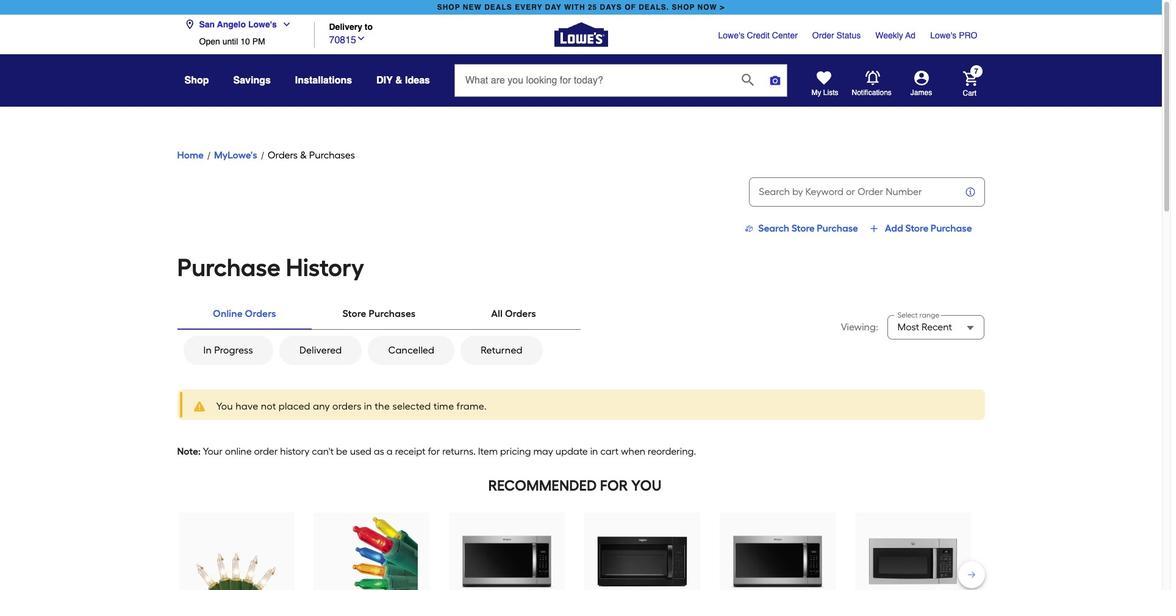 Task type: locate. For each thing, give the bounding box(es) containing it.
ge staybright 100-count 24.7-ft multicolor led plug-in christmas string lights image
[[326, 516, 418, 591]]

1 horizontal spatial store
[[792, 223, 815, 234]]

0 horizontal spatial purchase
[[177, 253, 281, 282]]

status
[[837, 31, 861, 40]]

1 horizontal spatial in
[[590, 446, 598, 458]]

store purchases
[[343, 308, 416, 320]]

lowe's pro link
[[931, 29, 978, 41]]

may
[[533, 446, 553, 458]]

0 horizontal spatial in
[[364, 401, 372, 412]]

store right search
[[792, 223, 815, 234]]

all
[[491, 308, 503, 320]]

mylowe's link
[[214, 148, 257, 163]]

placed
[[279, 401, 310, 412]]

now
[[698, 3, 717, 12]]

orders
[[268, 149, 298, 161], [245, 308, 276, 320], [505, 308, 536, 320]]

cancelled
[[388, 345, 435, 356]]

online
[[225, 446, 252, 458]]

0 vertical spatial &
[[395, 75, 402, 86]]

mylowe's
[[214, 149, 257, 161]]

0 horizontal spatial you
[[216, 401, 233, 412]]

10
[[241, 37, 250, 46]]

lowe's inside button
[[248, 20, 277, 29]]

you left have
[[216, 401, 233, 412]]

your
[[203, 446, 223, 458]]

returned button
[[461, 336, 543, 365]]

0 horizontal spatial purchases
[[309, 149, 355, 161]]

& for orders
[[300, 149, 307, 161]]

lowe's credit center
[[718, 31, 798, 40]]

1 shop from the left
[[437, 3, 460, 12]]

purchase down info outlined icon
[[931, 223, 972, 234]]

lowe's up pm
[[248, 20, 277, 29]]

add store purchase button
[[865, 221, 972, 236]]

lowe's home improvement lists image
[[817, 71, 831, 85]]

orders right online
[[245, 308, 276, 320]]

savings button
[[233, 70, 271, 92]]

store
[[792, 223, 815, 234], [906, 223, 929, 234], [343, 308, 366, 320]]

viewing:
[[841, 322, 881, 333]]

orders for online orders
[[245, 308, 276, 320]]

history
[[280, 446, 310, 458]]

shop left new
[[437, 3, 460, 12]]

1 horizontal spatial &
[[395, 75, 402, 86]]

orders for all orders
[[505, 308, 536, 320]]

used
[[350, 446, 372, 458]]

location image
[[185, 20, 194, 29]]

cart
[[601, 446, 619, 458]]

lowe's home improvement cart image
[[963, 71, 978, 86]]

delivered
[[300, 345, 342, 356]]

warning filled image
[[192, 400, 207, 414]]

online
[[213, 308, 243, 320]]

purchase history
[[177, 253, 364, 282]]

diy
[[377, 75, 393, 86]]

returns.
[[443, 446, 476, 458]]

in progress button
[[183, 336, 273, 365]]

ad
[[906, 31, 916, 40]]

installations button
[[295, 70, 352, 92]]

online orders button
[[177, 300, 312, 329]]

0 horizontal spatial shop
[[437, 3, 460, 12]]

order status link
[[813, 29, 861, 41]]

until
[[222, 37, 238, 46]]

weekly ad
[[876, 31, 916, 40]]

2 horizontal spatial purchase
[[931, 223, 972, 234]]

center
[[772, 31, 798, 40]]

any
[[313, 401, 330, 412]]

purchases
[[309, 149, 355, 161], [369, 308, 416, 320]]

lowe's left credit
[[718, 31, 745, 40]]

1 horizontal spatial shop
[[672, 3, 695, 12]]

search image
[[742, 74, 754, 86]]

store for add
[[906, 223, 929, 234]]

&
[[395, 75, 402, 86], [300, 149, 307, 161]]

shop new deals every day with 25 days of deals. shop now >
[[437, 3, 725, 12]]

san
[[199, 20, 215, 29]]

shop left 'now'
[[672, 3, 695, 12]]

purchase inside button
[[931, 223, 972, 234]]

lowe's left pro on the right top
[[931, 31, 957, 40]]

the
[[375, 401, 390, 412]]

receipt
[[395, 446, 426, 458]]

store inside button
[[343, 308, 366, 320]]

whirlpool 1.7-cu ft 1000-watt over-the-range microwave (stainless steel) image
[[732, 516, 825, 591]]

purchase left plus image at top right
[[817, 223, 858, 234]]

None search field
[[455, 64, 788, 108]]

0 vertical spatial in
[[364, 401, 372, 412]]

purchase
[[817, 223, 858, 234], [931, 223, 972, 234], [177, 253, 281, 282]]

2 horizontal spatial lowe's
[[931, 31, 957, 40]]

2 horizontal spatial store
[[906, 223, 929, 234]]

in left cart
[[590, 446, 598, 458]]

in left 'the'
[[364, 401, 372, 412]]

lowe's home improvement notification center image
[[865, 71, 880, 85]]

open until 10 pm
[[199, 37, 265, 46]]

delivered button
[[279, 336, 362, 365]]

diy & ideas button
[[377, 70, 430, 92]]

purchase inside "button"
[[817, 223, 858, 234]]

store up delivered button
[[343, 308, 366, 320]]

1 horizontal spatial purchase
[[817, 223, 858, 234]]

camera image
[[769, 74, 782, 87]]

1 horizontal spatial you
[[631, 477, 662, 495]]

be
[[336, 446, 348, 458]]

order status
[[813, 31, 861, 40]]

store right add
[[906, 223, 929, 234]]

search store purchase button
[[740, 221, 858, 236]]

chevron down image
[[356, 33, 366, 43]]

installations
[[295, 75, 352, 86]]

Search Query text field
[[455, 65, 732, 96]]

pro
[[959, 31, 978, 40]]

lowe's for lowe's pro
[[931, 31, 957, 40]]

you have not placed any orders in the selected time frame.
[[216, 401, 487, 412]]

0 horizontal spatial &
[[300, 149, 307, 161]]

& for diy
[[395, 75, 402, 86]]

1 vertical spatial purchases
[[369, 308, 416, 320]]

purchase up online
[[177, 253, 281, 282]]

my
[[812, 88, 822, 97]]

diy & ideas
[[377, 75, 430, 86]]

search
[[759, 223, 790, 234]]

online orders
[[213, 308, 276, 320]]

1 horizontal spatial lowe's
[[718, 31, 745, 40]]

progress
[[214, 345, 253, 356]]

whirlpool 1.7-cu ft 1000-watt over-the-range microwave (fingerprint resistant stainless steel) image
[[461, 516, 554, 591]]

0 horizontal spatial lowe's
[[248, 20, 277, 29]]

1 vertical spatial you
[[631, 477, 662, 495]]

store purchases button
[[312, 300, 447, 329]]

holiday living 100-count 20.62-ft white incandescent plug-in christmas string lights image
[[190, 516, 283, 591]]

you right for
[[631, 477, 662, 495]]

orders right all
[[505, 308, 536, 320]]

70815
[[329, 34, 356, 45]]

1 vertical spatial in
[[590, 446, 598, 458]]

my lists
[[812, 88, 839, 97]]

store inside "button"
[[792, 223, 815, 234]]

1 vertical spatial &
[[300, 149, 307, 161]]

home
[[177, 149, 204, 161]]

0 horizontal spatial store
[[343, 308, 366, 320]]

store inside button
[[906, 223, 929, 234]]

credit
[[747, 31, 770, 40]]

san angelo lowe's button
[[185, 12, 296, 37]]



Task type: describe. For each thing, give the bounding box(es) containing it.
days
[[600, 3, 622, 12]]

can't
[[312, 446, 334, 458]]

store for search
[[792, 223, 815, 234]]

a
[[387, 446, 393, 458]]

info outlined image
[[964, 186, 977, 198]]

weekly ad link
[[876, 29, 916, 41]]

notifications
[[852, 88, 892, 97]]

search store purchase
[[754, 223, 858, 234]]

>
[[720, 3, 725, 12]]

home link
[[177, 148, 204, 163]]

purchase for add store purchase
[[931, 223, 972, 234]]

when
[[621, 446, 646, 458]]

recommended for you heading
[[177, 474, 973, 498]]

0 vertical spatial you
[[216, 401, 233, 412]]

time
[[434, 401, 454, 412]]

selected
[[393, 401, 431, 412]]

you inside heading
[[631, 477, 662, 495]]

not
[[261, 401, 276, 412]]

order
[[254, 446, 278, 458]]

deals.
[[639, 3, 669, 12]]

note:
[[177, 446, 201, 458]]

ge 1.6-cu ft 1000-watt over-the-range microwave (stainless steel) image
[[867, 516, 960, 591]]

purchase for search store purchase
[[817, 223, 858, 234]]

plus image
[[869, 224, 879, 234]]

have
[[236, 401, 258, 412]]

lists
[[824, 88, 839, 97]]

open
[[199, 37, 220, 46]]

cancelled button
[[368, 336, 455, 365]]

every
[[515, 3, 543, 12]]

orders & purchases
[[268, 149, 355, 161]]

my lists link
[[812, 71, 839, 98]]

in
[[203, 345, 212, 356]]

add
[[885, 223, 903, 234]]

for
[[428, 446, 440, 458]]

shop button
[[185, 70, 209, 92]]

chevron down image
[[277, 20, 292, 29]]

of
[[625, 3, 636, 12]]

deals
[[485, 3, 512, 12]]

lowe's home improvement logo image
[[554, 8, 608, 61]]

delivery
[[329, 22, 362, 31]]

25
[[588, 3, 597, 12]]

lowe's pro
[[931, 31, 978, 40]]

weekly
[[876, 31, 904, 40]]

returned
[[481, 345, 523, 356]]

70815 button
[[329, 31, 366, 47]]

all orders button
[[447, 300, 581, 329]]

reordering.
[[648, 446, 696, 458]]

angelo
[[217, 20, 246, 29]]

ideas
[[405, 75, 430, 86]]

for
[[600, 477, 628, 495]]

shop
[[185, 75, 209, 86]]

0 vertical spatial purchases
[[309, 149, 355, 161]]

2 shop from the left
[[672, 3, 695, 12]]

pricing
[[500, 446, 531, 458]]

7
[[974, 67, 979, 76]]

lowe's credit center link
[[718, 29, 798, 41]]

update
[[556, 446, 588, 458]]

shop new deals every day with 25 days of deals. shop now > link
[[435, 0, 727, 15]]

savings
[[233, 75, 271, 86]]

order
[[813, 31, 834, 40]]

history
[[286, 253, 364, 282]]

as
[[374, 446, 384, 458]]

lowe's for lowe's credit center
[[718, 31, 745, 40]]

orders
[[333, 401, 362, 412]]

to
[[365, 22, 373, 31]]

orders right the mylowe's
[[268, 149, 298, 161]]

pm
[[252, 37, 265, 46]]

host outlined image
[[744, 224, 754, 234]]

delivery to
[[329, 22, 373, 31]]

whirlpool 1.7-cu ft 1000-watt over-the-range microwave (black) image
[[596, 516, 689, 591]]

james button
[[892, 71, 951, 98]]

1 horizontal spatial purchases
[[369, 308, 416, 320]]

add store purchase
[[885, 223, 972, 234]]

note: your online order history can't be used as a receipt for returns. item pricing may update in cart when reordering.
[[177, 446, 696, 458]]

day
[[545, 3, 562, 12]]

frame.
[[457, 401, 487, 412]]

james
[[911, 88, 932, 97]]

Search by Keyword or Order Number text field
[[749, 185, 956, 200]]

recommended
[[488, 477, 597, 495]]

orders & purchases button
[[268, 148, 355, 163]]

cart
[[963, 89, 977, 97]]



Task type: vqa. For each thing, say whether or not it's contained in the screenshot.
'Re-hang the doors and re-install the magnetic catches, strikes, and door pulls and re-secure the upper trim pieces. The planter is ready to be moved into position, filled with soil, and planted with vegetables or ornamental plants.'
no



